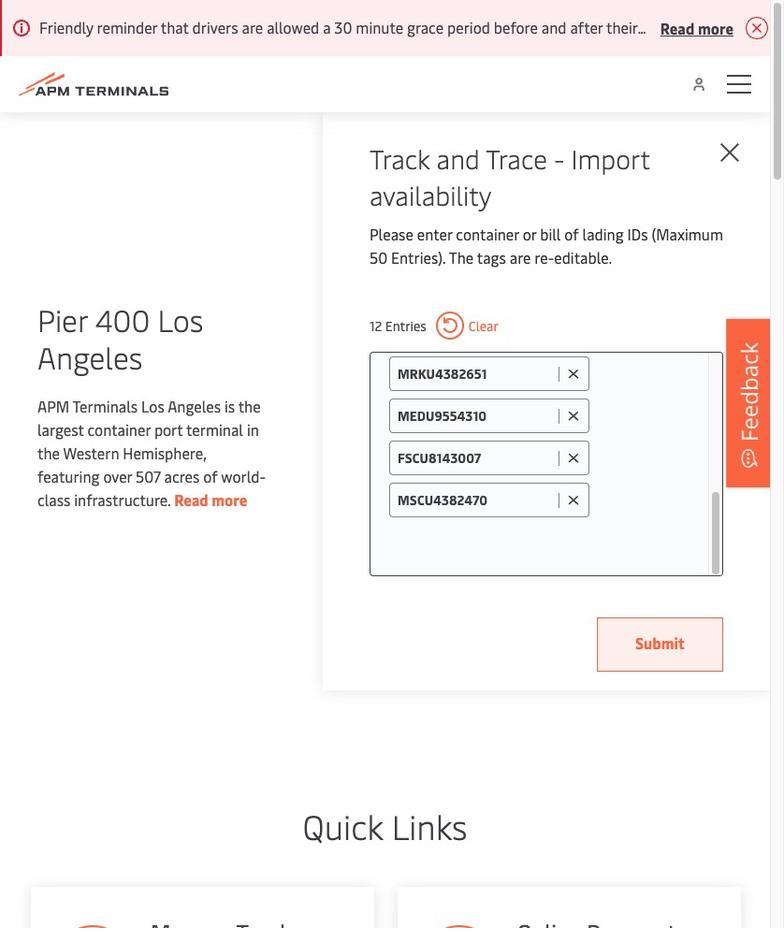 Task type: locate. For each thing, give the bounding box(es) containing it.
0 vertical spatial of
[[565, 224, 579, 244]]

clear button
[[436, 312, 499, 340]]

tariffs - 131 image
[[419, 926, 498, 928]]

los
[[158, 299, 204, 339], [141, 395, 164, 416]]

read more
[[661, 17, 734, 38], [174, 489, 247, 510]]

1 vertical spatial entered id text field
[[398, 407, 554, 425]]

read more left close alert icon
[[661, 17, 734, 38]]

1 horizontal spatial container
[[456, 224, 519, 244]]

more for read more button
[[698, 17, 734, 38]]

and
[[437, 140, 480, 176]]

the right is
[[238, 395, 261, 416]]

more down world-
[[212, 489, 247, 510]]

Entered ID text field
[[398, 365, 554, 383], [398, 407, 554, 425], [398, 491, 554, 509]]

please
[[370, 224, 414, 244]]

infrastructure.
[[74, 489, 171, 510]]

links
[[392, 803, 467, 849]]

read more down acres at bottom
[[174, 489, 247, 510]]

0 vertical spatial read
[[661, 17, 695, 38]]

1 horizontal spatial more
[[698, 17, 734, 38]]

class
[[37, 489, 71, 510]]

angeles for terminals
[[168, 395, 221, 416]]

feedback
[[734, 342, 765, 442]]

angeles
[[37, 336, 143, 377], [168, 395, 221, 416]]

1 vertical spatial read more
[[174, 489, 247, 510]]

largest
[[37, 419, 84, 439]]

entered id text field down entered id text box
[[398, 491, 554, 509]]

manager truck appointments - 53 image
[[52, 926, 131, 928]]

pier 400 los angeles
[[37, 299, 204, 377]]

angeles up the terminals
[[37, 336, 143, 377]]

submit button
[[597, 618, 723, 672]]

0 vertical spatial more
[[698, 17, 734, 38]]

of up the read more link
[[203, 466, 218, 486]]

0 vertical spatial los
[[158, 299, 204, 339]]

the
[[449, 247, 474, 268]]

re-
[[535, 247, 554, 268]]

1 vertical spatial of
[[203, 466, 218, 486]]

featuring
[[37, 466, 100, 486]]

1 vertical spatial read
[[174, 489, 208, 510]]

1 horizontal spatial of
[[565, 224, 579, 244]]

lading
[[583, 224, 624, 244]]

1 vertical spatial more
[[212, 489, 247, 510]]

Entered ID text field
[[398, 449, 554, 467]]

read
[[661, 17, 695, 38], [174, 489, 208, 510]]

the
[[238, 395, 261, 416], [37, 442, 60, 463]]

0 horizontal spatial more
[[212, 489, 247, 510]]

entered id text field up entered id text box
[[398, 407, 554, 425]]

1 horizontal spatial angeles
[[168, 395, 221, 416]]

of
[[565, 224, 579, 244], [203, 466, 218, 486]]

1 entered id text field from the top
[[398, 365, 554, 383]]

50
[[370, 247, 388, 268]]

0 vertical spatial read more
[[661, 17, 734, 38]]

quick
[[303, 803, 383, 849]]

more
[[698, 17, 734, 38], [212, 489, 247, 510]]

world-
[[221, 466, 266, 486]]

1 vertical spatial los
[[141, 395, 164, 416]]

container up tags
[[456, 224, 519, 244]]

los inside pier 400 los angeles
[[158, 299, 204, 339]]

0 horizontal spatial angeles
[[37, 336, 143, 377]]

1 horizontal spatial read more
[[661, 17, 734, 38]]

0 vertical spatial the
[[238, 395, 261, 416]]

los up port
[[141, 395, 164, 416]]

los for 400
[[158, 299, 204, 339]]

(maximum
[[652, 224, 723, 244]]

0 horizontal spatial read more
[[174, 489, 247, 510]]

1 vertical spatial angeles
[[168, 395, 221, 416]]

please enter container or bill of lading ids (maximum 50 entries). the tags are re-editable.
[[370, 224, 723, 268]]

angeles inside apm terminals los angeles is the largest container port terminal in the western hemisphere, featuring over 507 acres of world- class infrastructure.
[[168, 395, 221, 416]]

clear
[[469, 317, 499, 335]]

-
[[554, 140, 565, 176]]

0 vertical spatial entered id text field
[[398, 365, 554, 383]]

0 vertical spatial container
[[456, 224, 519, 244]]

tags
[[477, 247, 506, 268]]

import
[[571, 140, 650, 176]]

0 horizontal spatial container
[[87, 419, 151, 439]]

more left close alert icon
[[698, 17, 734, 38]]

trace
[[486, 140, 547, 176]]

read down acres at bottom
[[174, 489, 208, 510]]

read inside button
[[661, 17, 695, 38]]

0 horizontal spatial the
[[37, 442, 60, 463]]

entries
[[385, 317, 427, 335]]

1 horizontal spatial read
[[661, 17, 695, 38]]

1 vertical spatial container
[[87, 419, 151, 439]]

los inside apm terminals los angeles is the largest container port terminal in the western hemisphere, featuring over 507 acres of world- class infrastructure.
[[141, 395, 164, 416]]

2 vertical spatial entered id text field
[[398, 491, 554, 509]]

read left close alert icon
[[661, 17, 695, 38]]

angeles inside pier 400 los angeles
[[37, 336, 143, 377]]

of right 'bill'
[[565, 224, 579, 244]]

entered id text field down clear
[[398, 365, 554, 383]]

0 horizontal spatial read
[[174, 489, 208, 510]]

container
[[456, 224, 519, 244], [87, 419, 151, 439]]

the down the largest
[[37, 442, 60, 463]]

0 horizontal spatial of
[[203, 466, 218, 486]]

hemisphere,
[[123, 442, 206, 463]]

los right 400
[[158, 299, 204, 339]]

more inside read more button
[[698, 17, 734, 38]]

western
[[63, 442, 119, 463]]

507
[[136, 466, 161, 486]]

0 vertical spatial angeles
[[37, 336, 143, 377]]

of inside please enter container or bill of lading ids (maximum 50 entries). the tags are re-editable.
[[565, 224, 579, 244]]

container down the terminals
[[87, 419, 151, 439]]

angeles up terminal
[[168, 395, 221, 416]]

read more link
[[174, 489, 247, 510]]



Task type: vqa. For each thing, say whether or not it's contained in the screenshot.
top more
yes



Task type: describe. For each thing, give the bounding box(es) containing it.
container inside please enter container or bill of lading ids (maximum 50 entries). the tags are re-editable.
[[456, 224, 519, 244]]

entries).
[[391, 247, 446, 268]]

more for the read more link
[[212, 489, 247, 510]]

or
[[523, 224, 537, 244]]

apm terminals los angeles is the largest container port terminal in the western hemisphere, featuring over 507 acres of world- class infrastructure.
[[37, 395, 266, 510]]

read more for the read more link
[[174, 489, 247, 510]]

angeles for 400
[[37, 336, 143, 377]]

of inside apm terminals los angeles is the largest container port terminal in the western hemisphere, featuring over 507 acres of world- class infrastructure.
[[203, 466, 218, 486]]

availability
[[370, 177, 492, 212]]

feedback button
[[726, 319, 773, 488]]

acres
[[164, 466, 200, 486]]

track and trace - import availability
[[370, 140, 650, 212]]

terminals
[[73, 395, 138, 416]]

400
[[95, 299, 150, 339]]

los for terminals
[[141, 395, 164, 416]]

apm
[[37, 395, 69, 416]]

pier
[[37, 299, 88, 339]]

is
[[225, 395, 235, 416]]

bill
[[540, 224, 561, 244]]

container inside apm terminals los angeles is the largest container port terminal in the western hemisphere, featuring over 507 acres of world- class infrastructure.
[[87, 419, 151, 439]]

12
[[370, 317, 382, 335]]

are
[[510, 247, 531, 268]]

read more button
[[661, 16, 734, 39]]

in
[[247, 419, 259, 439]]

ids
[[628, 224, 648, 244]]

1 horizontal spatial the
[[238, 395, 261, 416]]

port
[[154, 419, 183, 439]]

editable.
[[554, 247, 612, 268]]

read for the read more link
[[174, 489, 208, 510]]

la secondary image
[[0, 471, 295, 752]]

read more for read more button
[[661, 17, 734, 38]]

1 vertical spatial the
[[37, 442, 60, 463]]

terminal
[[186, 419, 243, 439]]

close alert image
[[745, 17, 768, 39]]

3 entered id text field from the top
[[398, 491, 554, 509]]

quick links
[[303, 803, 467, 849]]

2 entered id text field from the top
[[398, 407, 554, 425]]

submit
[[635, 633, 685, 653]]

over
[[103, 466, 132, 486]]

read for read more button
[[661, 17, 695, 38]]

12 entries
[[370, 317, 427, 335]]

enter
[[417, 224, 453, 244]]

track
[[370, 140, 430, 176]]



